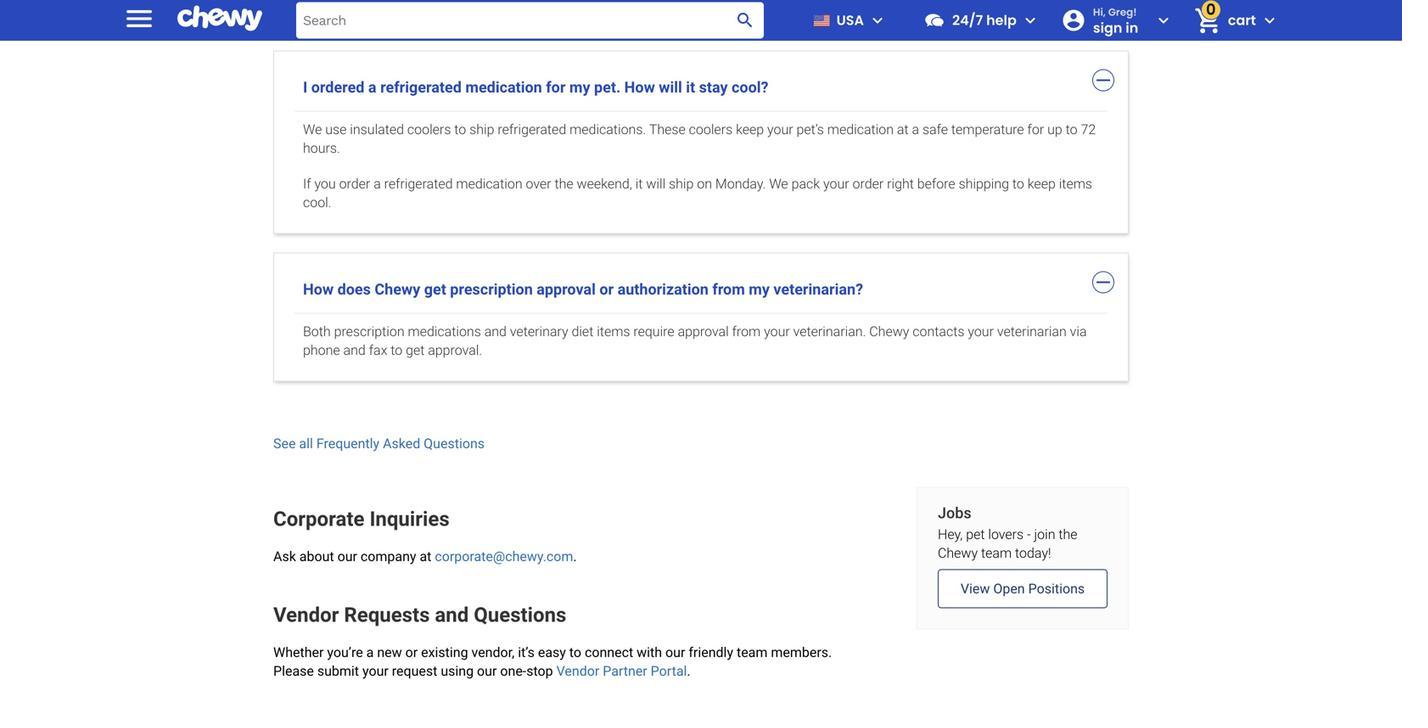 Task type: vqa. For each thing, say whether or not it's contained in the screenshot.
THE PROTEIN-FIRST RECIPES TO FUEL THEIR JOURNEY. SHOP AMERICAN JOURNEY BY CHEWY NOW. image
no



Task type: describe. For each thing, give the bounding box(es) containing it.
coolers keep your pet's medication at a safe temperature for
[[689, 121, 1044, 137]]

about
[[299, 548, 334, 564]]

hours.
[[303, 140, 340, 156]]

Product search field
[[296, 2, 764, 39]]

you're
[[327, 644, 363, 660]]

help menu image
[[1020, 10, 1041, 31]]

help
[[987, 11, 1017, 30]]

to inside 'up to 72 hours.'
[[1066, 121, 1078, 137]]

order for your
[[853, 176, 884, 192]]

it inside 'element'
[[636, 176, 643, 192]]

0 vertical spatial will
[[659, 79, 682, 96]]

see
[[273, 435, 296, 452]]

require
[[634, 323, 675, 339]]

up to 72 hours.
[[303, 121, 1096, 156]]

cool?
[[732, 79, 769, 96]]

0 vertical spatial refrigerated
[[380, 79, 462, 96]]

how does chewy get prescription approval or authorization from my veterinarian?
[[303, 281, 863, 298]]

veterinarian
[[997, 323, 1067, 339]]

today!
[[1015, 545, 1052, 561]]

before
[[918, 176, 956, 192]]

usa
[[837, 11, 864, 30]]

0 vertical spatial get
[[424, 281, 446, 298]]

with
[[637, 644, 662, 660]]

view open positions link
[[938, 569, 1108, 608]]

2 vertical spatial and
[[435, 603, 469, 627]]

sign
[[1093, 18, 1123, 37]]

items inside the both prescription medications and veterinary diet items require approval from your veterinarian. chewy contacts your veterinarian via phone and fax to get approval.
[[597, 323, 630, 339]]

these
[[649, 121, 686, 137]]

1 vertical spatial at
[[420, 548, 432, 564]]

to right insulated
[[454, 121, 466, 137]]

insulated
[[350, 121, 404, 137]]

order for you
[[339, 176, 370, 192]]

at inside 'element'
[[897, 121, 909, 137]]

0 horizontal spatial .
[[573, 548, 577, 564]]

partner
[[603, 663, 648, 679]]

both prescription medications and veterinary diet items require approval from your veterinarian. chewy contacts your veterinarian via phone and fax to get approval.
[[303, 323, 1087, 358]]

we use insulated coolers to ship refrigerated medications. these
[[303, 121, 686, 137]]

both
[[303, 323, 331, 339]]

24/7 help link
[[917, 0, 1017, 41]]

up
[[1048, 121, 1063, 137]]

a left safe at the right of page
[[912, 121, 920, 137]]

Search text field
[[296, 2, 764, 39]]

frequently
[[317, 435, 380, 452]]

to inside the both prescription medications and veterinary diet items require approval from your veterinarian. chewy contacts your veterinarian via phone and fax to get approval.
[[391, 342, 403, 358]]

connect
[[585, 644, 634, 660]]

a inside whether you're a new or existing vendor, it's easy to connect with our friendly team members. please submit your request using our one-stop
[[366, 644, 374, 660]]

chewy inside jobs hey, pet lovers - join the chewy team today!
[[938, 545, 978, 561]]

stay
[[699, 79, 728, 96]]

0 vertical spatial how
[[625, 79, 655, 96]]

from inside the both prescription medications and veterinary diet items require approval from your veterinarian. chewy contacts your veterinarian via phone and fax to get approval.
[[732, 323, 761, 339]]

submit search image
[[735, 10, 756, 31]]

monday.
[[716, 176, 766, 192]]

to inside whether you're a new or existing vendor, it's easy to connect with our friendly team members. please submit your request using our one-stop
[[570, 644, 582, 660]]

for inside 'element'
[[1028, 121, 1044, 137]]

if you order a refrigerated medication over the weekend, it will ship on monday.
[[303, 176, 766, 192]]

it's
[[518, 644, 535, 660]]

see all frequently asked questions
[[273, 435, 485, 452]]

menu image
[[122, 1, 156, 35]]

open
[[994, 581, 1025, 597]]

chewy home image
[[177, 0, 262, 37]]

existing
[[421, 644, 468, 660]]

jobs hey, pet lovers - join the chewy team today!
[[938, 504, 1078, 561]]

veterinary
[[510, 323, 568, 339]]

cart
[[1228, 11, 1257, 30]]

your left veterinarian.
[[764, 323, 790, 339]]

on
[[697, 176, 712, 192]]

approval.
[[428, 342, 482, 358]]

i ordered a refrigerated medication for my pet. how will it stay cool? element
[[295, 111, 1108, 220]]

1 vertical spatial questions
[[474, 603, 567, 627]]

a right ordered
[[368, 79, 377, 96]]

1 coolers from the left
[[407, 121, 451, 137]]

authorization
[[618, 281, 709, 298]]

inquiries
[[370, 507, 450, 531]]

i
[[303, 79, 308, 96]]

over
[[526, 176, 551, 192]]

diet
[[572, 323, 594, 339]]

temperature
[[952, 121, 1024, 137]]

weekend,
[[577, 176, 632, 192]]

safe
[[923, 121, 948, 137]]

prescription inside the both prescription medications and veterinary diet items require approval from your veterinarian. chewy contacts your veterinarian via phone and fax to get approval.
[[334, 323, 405, 339]]

0 vertical spatial and
[[485, 323, 507, 339]]

0 horizontal spatial keep
[[736, 121, 764, 137]]

1 horizontal spatial ship
[[669, 176, 694, 192]]

0 vertical spatial for
[[546, 79, 566, 96]]

24/7 help
[[953, 11, 1017, 30]]

0 vertical spatial prescription
[[450, 281, 533, 298]]

0 vertical spatial it
[[686, 79, 695, 96]]

your right pack
[[824, 176, 850, 192]]

ask about our company at corporate@chewy.com .
[[273, 548, 577, 564]]

medication for at
[[828, 121, 894, 137]]

cart menu image
[[1260, 10, 1280, 31]]

to right shipping
[[1013, 176, 1025, 192]]

use
[[325, 121, 347, 137]]

corporate@chewy.com link
[[435, 548, 573, 564]]

questions inside "link"
[[424, 435, 485, 452]]

using
[[441, 663, 474, 679]]

the inside i ordered a refrigerated medication for my pet. how will it stay cool? 'element'
[[555, 176, 574, 192]]

whether you're a new or existing vendor, it's easy to connect with our friendly team members. please submit your request using our one-stop
[[273, 644, 832, 679]]

pet's
[[797, 121, 824, 137]]

corporate inquiries
[[273, 507, 450, 531]]

vendor requests and questions
[[273, 603, 567, 627]]

fax
[[369, 342, 387, 358]]

greg!
[[1109, 5, 1137, 19]]

24/7
[[953, 11, 983, 30]]

usa button
[[806, 0, 888, 41]]

your right contacts
[[968, 323, 994, 339]]

hey,
[[938, 526, 963, 542]]

ask
[[273, 548, 296, 564]]



Task type: locate. For each thing, give the bounding box(es) containing it.
cart link
[[1188, 0, 1257, 41]]

1 vertical spatial vendor
[[557, 663, 600, 679]]

vendor for vendor requests and questions
[[273, 603, 339, 627]]

at left safe at the right of page
[[897, 121, 909, 137]]

and up existing
[[435, 603, 469, 627]]

new
[[377, 644, 402, 660]]

0 vertical spatial team
[[981, 545, 1012, 561]]

keep
[[736, 121, 764, 137], [1028, 176, 1056, 192]]

my left pet.
[[570, 79, 591, 96]]

1 vertical spatial prescription
[[334, 323, 405, 339]]

team
[[981, 545, 1012, 561], [737, 644, 768, 660]]

0 horizontal spatial items
[[597, 323, 630, 339]]

1 horizontal spatial my
[[749, 281, 770, 298]]

0 horizontal spatial my
[[570, 79, 591, 96]]

friendly
[[689, 644, 734, 660]]

submit
[[317, 663, 359, 679]]

0 vertical spatial chewy
[[375, 281, 420, 298]]

0 horizontal spatial and
[[343, 342, 366, 358]]

our down vendor,
[[477, 663, 497, 679]]

at
[[897, 121, 909, 137], [420, 548, 432, 564]]

we up hours. at the top left of page
[[303, 121, 322, 137]]

-
[[1027, 526, 1031, 542]]

a left new
[[366, 644, 374, 660]]

1 vertical spatial my
[[749, 281, 770, 298]]

vendor down easy
[[557, 663, 600, 679]]

1 horizontal spatial or
[[600, 281, 614, 298]]

1 horizontal spatial team
[[981, 545, 1012, 561]]

1 horizontal spatial it
[[686, 79, 695, 96]]

for left pet.
[[546, 79, 566, 96]]

1 horizontal spatial approval
[[678, 323, 729, 339]]

0 vertical spatial we
[[303, 121, 322, 137]]

medications.
[[570, 121, 646, 137]]

will left on
[[646, 176, 666, 192]]

2 vertical spatial our
[[477, 663, 497, 679]]

ordered
[[311, 79, 365, 96]]

keep down cool?
[[736, 121, 764, 137]]

refrigerated down i ordered a refrigerated medication for my pet. how will it stay cool?
[[498, 121, 566, 137]]

will
[[659, 79, 682, 96], [646, 176, 666, 192]]

team inside jobs hey, pet lovers - join the chewy team today!
[[981, 545, 1012, 561]]

2 horizontal spatial chewy
[[938, 545, 978, 561]]

1 horizontal spatial we
[[769, 176, 788, 192]]

company
[[361, 548, 416, 564]]

0 vertical spatial medication
[[466, 79, 542, 96]]

0 horizontal spatial our
[[338, 548, 357, 564]]

the inside jobs hey, pet lovers - join the chewy team today!
[[1059, 526, 1078, 542]]

veterinarian?
[[774, 281, 863, 298]]

a right you
[[374, 176, 381, 192]]

1 vertical spatial refrigerated
[[498, 121, 566, 137]]

how right pet.
[[625, 79, 655, 96]]

your inside whether you're a new or existing vendor, it's easy to connect with our friendly team members. please submit your request using our one-stop
[[363, 663, 389, 679]]

ship left on
[[669, 176, 694, 192]]

1 vertical spatial and
[[343, 342, 366, 358]]

0 horizontal spatial ship
[[470, 121, 495, 137]]

for
[[546, 79, 566, 96], [1028, 121, 1044, 137]]

1 horizontal spatial at
[[897, 121, 909, 137]]

how left does
[[303, 281, 334, 298]]

1 horizontal spatial for
[[1028, 121, 1044, 137]]

veterinarian.
[[794, 323, 866, 339]]

medication left 'over'
[[456, 176, 523, 192]]

0 vertical spatial at
[[897, 121, 909, 137]]

0 horizontal spatial or
[[406, 644, 418, 660]]

0 vertical spatial or
[[600, 281, 614, 298]]

0 horizontal spatial chewy
[[375, 281, 420, 298]]

order right you
[[339, 176, 370, 192]]

1 horizontal spatial chewy
[[870, 323, 910, 339]]

the right join
[[1059, 526, 1078, 542]]

shipping
[[959, 176, 1009, 192]]

vendor up "whether"
[[273, 603, 339, 627]]

1 horizontal spatial items
[[1059, 176, 1093, 192]]

the right 'over'
[[555, 176, 574, 192]]

refrigerated
[[380, 79, 462, 96], [498, 121, 566, 137], [384, 176, 453, 192]]

and left veterinary
[[485, 323, 507, 339]]

pack
[[792, 176, 820, 192]]

0 vertical spatial my
[[570, 79, 591, 96]]

approval
[[537, 281, 596, 298], [678, 323, 729, 339]]

0 vertical spatial items
[[1059, 176, 1093, 192]]

pack your order
[[792, 176, 884, 192]]

pet.
[[594, 79, 621, 96]]

from up the both prescription medications and veterinary diet items require approval from your veterinarian. chewy contacts your veterinarian via phone and fax to get approval.
[[713, 281, 745, 298]]

chewy support image
[[924, 9, 946, 31]]

vendor,
[[472, 644, 515, 660]]

2 coolers from the left
[[689, 121, 733, 137]]

items right "diet"
[[597, 323, 630, 339]]

will up the these
[[659, 79, 682, 96]]

i ordered a refrigerated medication for my pet. how will it stay cool?
[[303, 79, 769, 96]]

we for we
[[769, 176, 788, 192]]

get inside the both prescription medications and veterinary diet items require approval from your veterinarian. chewy contacts your veterinarian via phone and fax to get approval.
[[406, 342, 425, 358]]

it right 'weekend,'
[[636, 176, 643, 192]]

1 vertical spatial from
[[732, 323, 761, 339]]

items down 72 at the top right
[[1059, 176, 1093, 192]]

and left the fax
[[343, 342, 366, 358]]

we left pack
[[769, 176, 788, 192]]

right before shipping to
[[887, 176, 1025, 192]]

keep down up
[[1028, 176, 1056, 192]]

hi,
[[1093, 5, 1106, 19]]

join
[[1035, 526, 1056, 542]]

1 horizontal spatial order
[[853, 176, 884, 192]]

easy
[[538, 644, 566, 660]]

0 horizontal spatial we
[[303, 121, 322, 137]]

team down lovers
[[981, 545, 1012, 561]]

vendor partner portal .
[[557, 663, 691, 679]]

1 vertical spatial chewy
[[870, 323, 910, 339]]

.
[[573, 548, 577, 564], [687, 663, 691, 679]]

see all frequently asked questions link
[[273, 434, 1129, 453]]

1 vertical spatial keep
[[1028, 176, 1056, 192]]

our
[[338, 548, 357, 564], [666, 644, 685, 660], [477, 663, 497, 679]]

1 vertical spatial the
[[1059, 526, 1078, 542]]

1 horizontal spatial prescription
[[450, 281, 533, 298]]

1 vertical spatial it
[[636, 176, 643, 192]]

or up the "request"
[[406, 644, 418, 660]]

vendor for vendor partner portal .
[[557, 663, 600, 679]]

requests
[[344, 603, 430, 627]]

at right company
[[420, 548, 432, 564]]

please
[[273, 663, 314, 679]]

1 horizontal spatial keep
[[1028, 176, 1056, 192]]

chewy left contacts
[[870, 323, 910, 339]]

medication
[[466, 79, 542, 96], [828, 121, 894, 137], [456, 176, 523, 192]]

1 horizontal spatial how
[[625, 79, 655, 96]]

pet
[[966, 526, 985, 542]]

questions right asked
[[424, 435, 485, 452]]

or
[[600, 281, 614, 298], [406, 644, 418, 660]]

1 horizontal spatial coolers
[[689, 121, 733, 137]]

1 horizontal spatial our
[[477, 663, 497, 679]]

does
[[338, 281, 371, 298]]

medications
[[408, 323, 481, 339]]

questions
[[424, 435, 485, 452], [474, 603, 567, 627]]

0 vertical spatial questions
[[424, 435, 485, 452]]

to right up
[[1066, 121, 1078, 137]]

you
[[315, 176, 336, 192]]

view
[[961, 581, 990, 597]]

refrigerated up insulated
[[380, 79, 462, 96]]

0 horizontal spatial the
[[555, 176, 574, 192]]

0 horizontal spatial it
[[636, 176, 643, 192]]

team inside whether you're a new or existing vendor, it's easy to connect with our friendly team members. please submit your request using our one-stop
[[737, 644, 768, 660]]

view open positions button
[[938, 569, 1108, 608]]

my
[[570, 79, 591, 96], [749, 281, 770, 298]]

refrigerated down insulated
[[384, 176, 453, 192]]

all
[[299, 435, 313, 452]]

chewy right does
[[375, 281, 420, 298]]

1 vertical spatial ship
[[669, 176, 694, 192]]

1 vertical spatial will
[[646, 176, 666, 192]]

0 vertical spatial the
[[555, 176, 574, 192]]

chewy down hey,
[[938, 545, 978, 561]]

questions up it's
[[474, 603, 567, 627]]

your left pet's
[[768, 121, 794, 137]]

items inside keep items cool.
[[1059, 176, 1093, 192]]

0 horizontal spatial prescription
[[334, 323, 405, 339]]

keep items cool.
[[303, 176, 1093, 210]]

phone
[[303, 342, 340, 358]]

or left authorization
[[600, 281, 614, 298]]

1 order from the left
[[339, 176, 370, 192]]

portal
[[651, 663, 687, 679]]

2 vertical spatial medication
[[456, 176, 523, 192]]

ship down i ordered a refrigerated medication for my pet. how will it stay cool?
[[470, 121, 495, 137]]

from left veterinarian.
[[732, 323, 761, 339]]

a
[[368, 79, 377, 96], [912, 121, 920, 137], [374, 176, 381, 192], [366, 644, 374, 660]]

medication up we use insulated coolers to ship refrigerated medications. these
[[466, 79, 542, 96]]

via
[[1070, 323, 1087, 339]]

0 horizontal spatial approval
[[537, 281, 596, 298]]

cool.
[[303, 194, 332, 210]]

2 order from the left
[[853, 176, 884, 192]]

jobs
[[938, 504, 972, 522]]

hi, greg! sign in
[[1093, 5, 1139, 37]]

our up portal
[[666, 644, 685, 660]]

chewy inside the both prescription medications and veterinary diet items require approval from your veterinarian. chewy contacts your veterinarian via phone and fax to get approval.
[[870, 323, 910, 339]]

for left up
[[1028, 121, 1044, 137]]

1 vertical spatial we
[[769, 176, 788, 192]]

if
[[303, 176, 311, 192]]

menu image
[[868, 10, 888, 31]]

approval right the require
[[678, 323, 729, 339]]

prescription up medications
[[450, 281, 533, 298]]

we
[[303, 121, 322, 137], [769, 176, 788, 192]]

to right the fax
[[391, 342, 403, 358]]

chewy
[[375, 281, 420, 298], [870, 323, 910, 339], [938, 545, 978, 561]]

0 vertical spatial from
[[713, 281, 745, 298]]

corporate@chewy.com
[[435, 548, 573, 564]]

0 vertical spatial .
[[573, 548, 577, 564]]

our right about
[[338, 548, 357, 564]]

0 vertical spatial keep
[[736, 121, 764, 137]]

get down medications
[[406, 342, 425, 358]]

0 horizontal spatial at
[[420, 548, 432, 564]]

0 horizontal spatial for
[[546, 79, 566, 96]]

view open positions
[[961, 581, 1085, 597]]

0 horizontal spatial how
[[303, 281, 334, 298]]

my left the veterinarian?
[[749, 281, 770, 298]]

get up medications
[[424, 281, 446, 298]]

your down new
[[363, 663, 389, 679]]

prescription up the fax
[[334, 323, 405, 339]]

stop
[[527, 663, 553, 679]]

0 vertical spatial ship
[[470, 121, 495, 137]]

order left right
[[853, 176, 884, 192]]

how
[[625, 79, 655, 96], [303, 281, 334, 298]]

1 vertical spatial team
[[737, 644, 768, 660]]

approval up "diet"
[[537, 281, 596, 298]]

or inside whether you're a new or existing vendor, it's easy to connect with our friendly team members. please submit your request using our one-stop
[[406, 644, 418, 660]]

1 vertical spatial medication
[[828, 121, 894, 137]]

we for we use insulated coolers to ship refrigerated medications. these
[[303, 121, 322, 137]]

to right easy
[[570, 644, 582, 660]]

1 vertical spatial how
[[303, 281, 334, 298]]

2 horizontal spatial our
[[666, 644, 685, 660]]

keep inside keep items cool.
[[1028, 176, 1056, 192]]

positions
[[1029, 581, 1085, 597]]

1 vertical spatial get
[[406, 342, 425, 358]]

0 horizontal spatial team
[[737, 644, 768, 660]]

will inside i ordered a refrigerated medication for my pet. how will it stay cool? 'element'
[[646, 176, 666, 192]]

medication right pet's
[[828, 121, 894, 137]]

1 vertical spatial for
[[1028, 121, 1044, 137]]

it left stay
[[686, 79, 695, 96]]

1 vertical spatial items
[[597, 323, 630, 339]]

1 vertical spatial or
[[406, 644, 418, 660]]

1 vertical spatial approval
[[678, 323, 729, 339]]

2 vertical spatial refrigerated
[[384, 176, 453, 192]]

0 vertical spatial approval
[[537, 281, 596, 298]]

0 horizontal spatial order
[[339, 176, 370, 192]]

team right friendly
[[737, 644, 768, 660]]

1 horizontal spatial .
[[687, 663, 691, 679]]

ship
[[470, 121, 495, 137], [669, 176, 694, 192]]

approval inside the both prescription medications and veterinary diet items require approval from your veterinarian. chewy contacts your veterinarian via phone and fax to get approval.
[[678, 323, 729, 339]]

medication for for
[[466, 79, 542, 96]]

whether
[[273, 644, 324, 660]]

lovers
[[989, 526, 1024, 542]]

1 horizontal spatial the
[[1059, 526, 1078, 542]]

contacts
[[913, 323, 965, 339]]

0 horizontal spatial vendor
[[273, 603, 339, 627]]

right
[[887, 176, 914, 192]]

1 horizontal spatial vendor
[[557, 663, 600, 679]]

0 vertical spatial our
[[338, 548, 357, 564]]

coolers down stay
[[689, 121, 733, 137]]

in
[[1126, 18, 1139, 37]]

1 vertical spatial our
[[666, 644, 685, 660]]

1 horizontal spatial and
[[435, 603, 469, 627]]

0 horizontal spatial coolers
[[407, 121, 451, 137]]

0 vertical spatial vendor
[[273, 603, 339, 627]]

items image
[[1193, 6, 1223, 36]]

coolers right insulated
[[407, 121, 451, 137]]

2 horizontal spatial and
[[485, 323, 507, 339]]

members.
[[771, 644, 832, 660]]

2 vertical spatial chewy
[[938, 545, 978, 561]]

vendor partner portal link
[[557, 663, 687, 679]]

vendor
[[273, 603, 339, 627], [557, 663, 600, 679]]

account menu image
[[1154, 10, 1174, 31]]

1 vertical spatial .
[[687, 663, 691, 679]]



